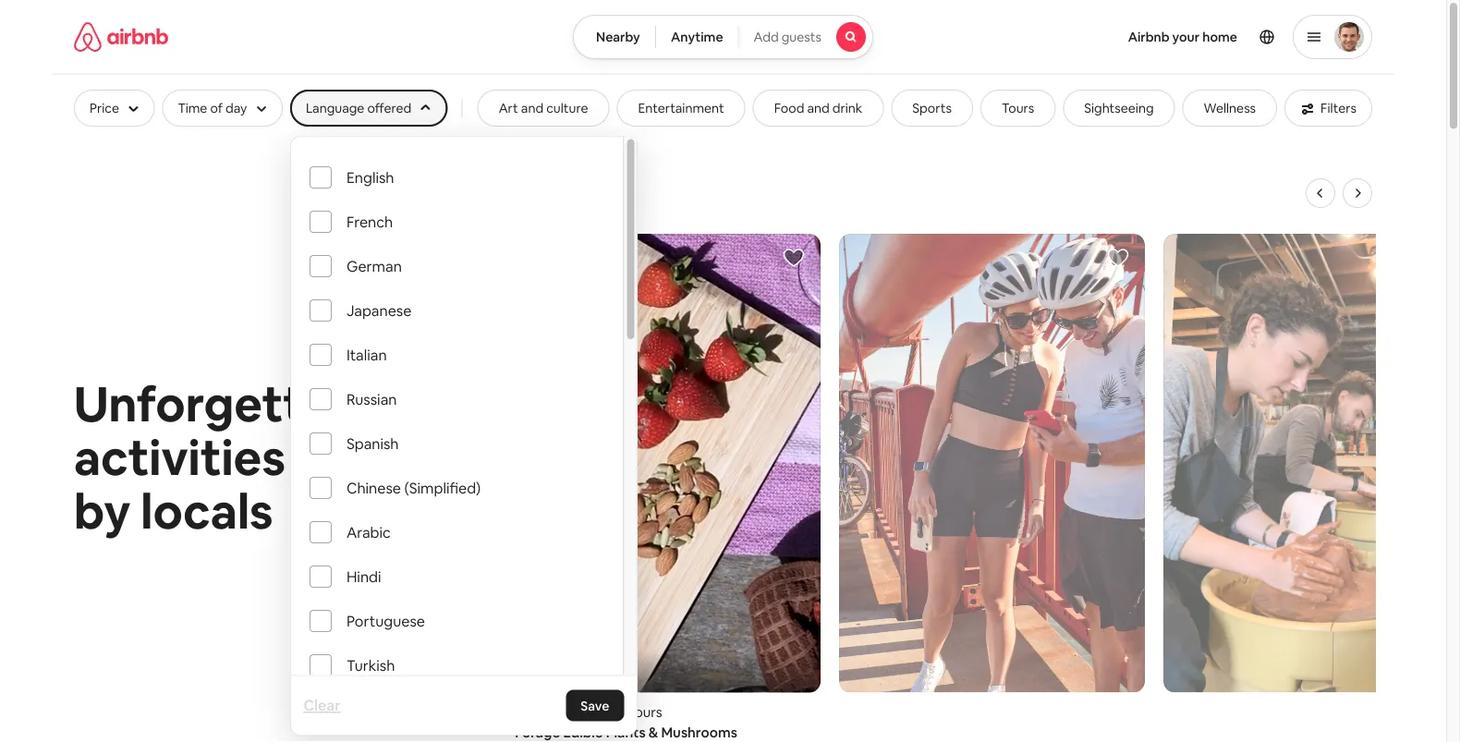Task type: describe. For each thing, give the bounding box(es) containing it.
japanese
[[346, 300, 411, 319]]

french
[[346, 212, 392, 231]]

chinese
[[346, 478, 401, 497]]

(simplified)
[[404, 478, 480, 497]]

unforgettable activities hosted by locals
[[74, 373, 457, 543]]

russian
[[346, 389, 396, 408]]

art
[[499, 100, 518, 116]]

Sports button
[[891, 90, 973, 127]]

Tours button
[[981, 90, 1056, 127]]

turkish
[[346, 655, 395, 674]]

Sightseeing button
[[1063, 90, 1175, 127]]

spanish
[[346, 433, 398, 452]]

nearby
[[596, 29, 640, 45]]

language offered
[[306, 100, 411, 116]]

mushrooms
[[661, 724, 737, 742]]

add guests button
[[738, 15, 873, 59]]

and for art
[[521, 100, 544, 116]]

edible
[[563, 724, 603, 742]]

clear button
[[294, 687, 350, 724]]

plants
[[606, 724, 645, 742]]

italian
[[346, 345, 386, 364]]

food
[[774, 100, 804, 116]]

chinese (simplified)
[[346, 478, 480, 497]]

hours
[[626, 703, 662, 721]]

forage
[[515, 724, 560, 742]]

Art and culture button
[[478, 90, 610, 127]]

food and drink
[[774, 100, 863, 116]]

&
[[648, 724, 658, 742]]

group containing 4.95 (624) · 2.5 hours forage edible plants & mushrooms
[[511, 178, 1460, 742]]

·
[[598, 703, 601, 721]]

4.95
[[529, 703, 557, 721]]

drink
[[833, 100, 863, 116]]

hindi
[[346, 567, 381, 586]]

activities
[[74, 427, 286, 489]]



Task type: vqa. For each thing, say whether or not it's contained in the screenshot.
We have to say it is a nice, clean, up-dated place, wifi is excellent and it is dog friendly. However, we have the following comments on this place. As it is advertised with a kitchen, but there is no stove to cook. Only have a counter top multi- purpose use oven; Shower stall needs a ledge to hold soap and shampoo; a cleaning mop is needed as water splashing out from shower stall; there has a Keurig machine but no coffee pod provided; parking is an issue since couple of restaurants and pubs around. Heating system is mounted outside the wall that makes a constant rumbling noise, we could n 'pubs'
no



Task type: locate. For each thing, give the bounding box(es) containing it.
english
[[346, 167, 394, 186]]

save
[[581, 697, 609, 714]]

Food and drink button
[[753, 90, 884, 127]]

(624)
[[560, 703, 594, 721]]

sports
[[913, 100, 952, 116]]

0 horizontal spatial and
[[521, 100, 544, 116]]

add
[[754, 29, 779, 45]]

hosted
[[296, 427, 457, 489]]

group
[[511, 178, 1460, 742]]

and inside button
[[807, 100, 830, 116]]

portuguese
[[346, 611, 425, 630]]

and left drink
[[807, 100, 830, 116]]

forage edible plants & mushrooms group
[[515, 234, 821, 742]]

pottery in the mission group
[[1163, 234, 1460, 693]]

4.95 (624) · 2.5 hours forage edible plants & mushrooms
[[515, 703, 737, 742]]

2.5
[[605, 703, 623, 721]]

and
[[521, 100, 544, 116], [807, 100, 830, 116]]

by
[[74, 480, 131, 543]]

language offered button
[[290, 90, 447, 127]]

tours
[[1002, 100, 1035, 116]]

unforgettable
[[74, 373, 402, 435]]

anytime
[[671, 29, 723, 45]]

save button
[[566, 690, 624, 721]]

wellness
[[1204, 100, 1256, 116]]

german
[[346, 256, 401, 275]]

arabic
[[346, 522, 390, 541]]

art and culture
[[499, 100, 588, 116]]

4.95 out of 5 average rating,  624 reviews image
[[515, 703, 594, 721]]

locals
[[141, 480, 273, 543]]

1 and from the left
[[521, 100, 544, 116]]

nearby button
[[573, 15, 656, 59]]

offered
[[367, 100, 411, 116]]

Entertainment button
[[617, 90, 746, 127]]

add to wishlist image
[[1107, 247, 1129, 269]]

anytime button
[[655, 15, 739, 59]]

1 horizontal spatial and
[[807, 100, 830, 116]]

Wellness button
[[1183, 90, 1277, 127]]

and for food
[[807, 100, 830, 116]]

clear
[[304, 696, 340, 715]]

None search field
[[573, 15, 873, 59]]

guests
[[782, 29, 822, 45]]

none search field containing nearby
[[573, 15, 873, 59]]

and right art
[[521, 100, 544, 116]]

and inside button
[[521, 100, 544, 116]]

2 and from the left
[[807, 100, 830, 116]]

add guests
[[754, 29, 822, 45]]

sightseeing
[[1085, 100, 1154, 116]]

culture
[[546, 100, 588, 116]]

profile element
[[896, 0, 1373, 74]]

language
[[306, 100, 365, 116]]

add to wishlist image
[[783, 247, 805, 269]]

entertainment
[[638, 100, 724, 116]]



